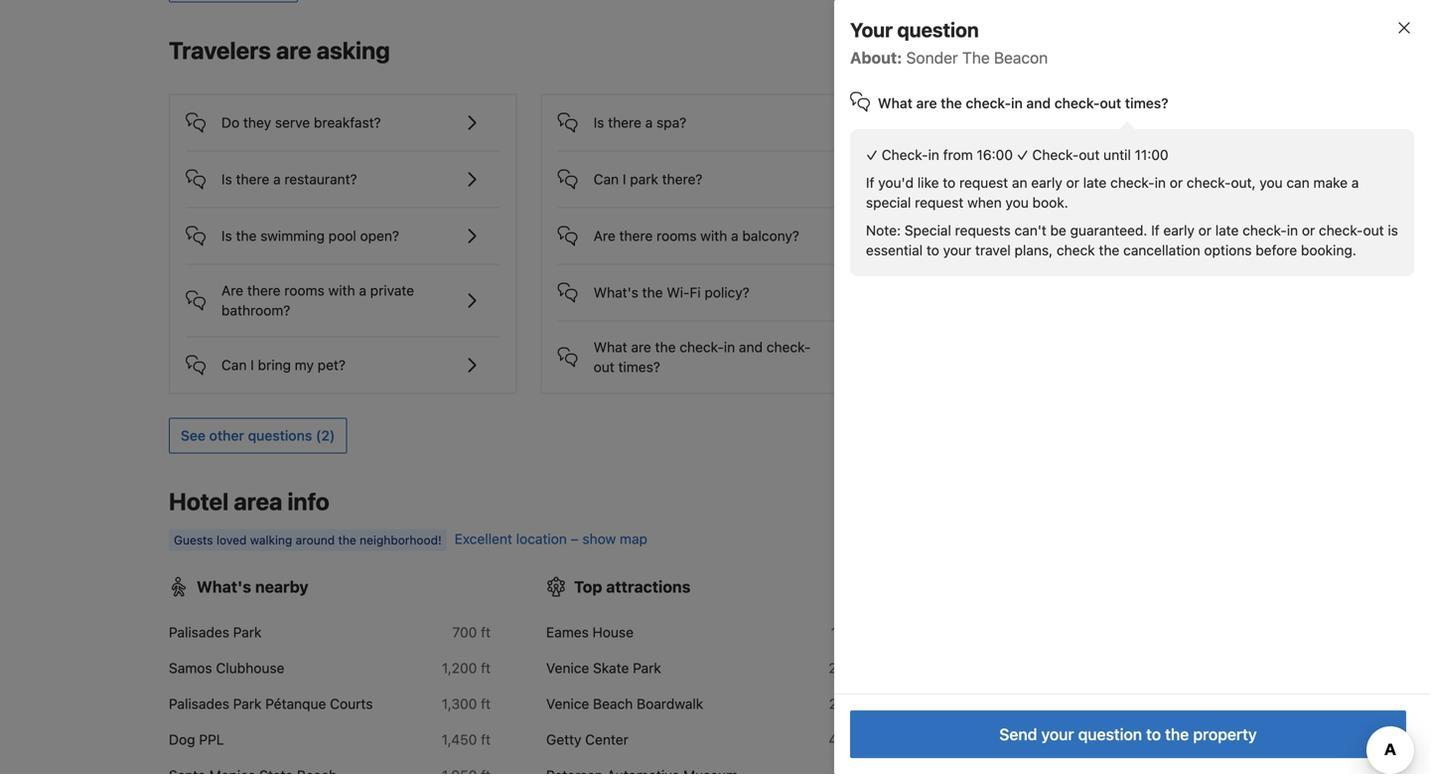 Task type: vqa. For each thing, say whether or not it's contained in the screenshot.
Group
no



Task type: locate. For each thing, give the bounding box(es) containing it.
times? inside the "what are the check-in and check- out times?"
[[619, 359, 661, 375]]

venice up marina
[[924, 696, 967, 712]]

1 horizontal spatial what's
[[594, 284, 639, 301]]

times? down the what's the wi-fi policy?
[[619, 359, 661, 375]]

1 vertical spatial question
[[1079, 240, 1136, 256]]

if left you'd
[[867, 174, 875, 191]]

there up bathroom?
[[247, 282, 281, 299]]

0 horizontal spatial and
[[739, 339, 763, 355]]

1 horizontal spatial rooms
[[657, 228, 697, 244]]

area
[[234, 488, 283, 515]]

what's for what's the wi-fi policy?
[[594, 284, 639, 301]]

3.3 mi
[[1207, 731, 1246, 748]]

1 horizontal spatial late
[[1216, 222, 1240, 238]]

wi-
[[667, 284, 690, 301]]

check- up the before
[[1243, 222, 1288, 238]]

is for is there a spa?
[[594, 114, 605, 131]]

are
[[594, 228, 616, 244], [222, 282, 244, 299]]

are inside the your question dialog
[[917, 95, 938, 111]]

can for can i park there?
[[594, 171, 619, 187]]

to for send
[[1147, 725, 1162, 744]]

rooms
[[657, 228, 697, 244], [285, 282, 325, 299]]

are left asking
[[276, 36, 312, 64]]

center
[[586, 731, 629, 748]]

there for is there a spa?
[[608, 114, 642, 131]]

policy?
[[705, 284, 750, 301]]

park down clubhouse
[[233, 696, 262, 712]]

your question about: sonder the beacon
[[851, 18, 1049, 67]]

there?
[[662, 171, 703, 187]]

is inside the is there a spa? button
[[594, 114, 605, 131]]

to inside send your question to the property button
[[1147, 725, 1162, 744]]

if up cancellation
[[1152, 222, 1160, 238]]

0 vertical spatial park
[[233, 624, 262, 641]]

0 vertical spatial what
[[878, 95, 913, 111]]

✓ right "16:00" at the right top
[[1017, 147, 1029, 163]]

your inside note: special requests can't be guaranteed. if early or late check-in or check-out is essential to your travel plans, check the cancellation options before booking.
[[944, 242, 972, 258]]

there for are there rooms with a private bathroom?
[[247, 282, 281, 299]]

can i park there?
[[594, 171, 703, 187]]

question down guaranteed.
[[1079, 240, 1136, 256]]

0 vertical spatial are
[[594, 228, 616, 244]]

or up options
[[1199, 222, 1212, 238]]

is left spa?
[[594, 114, 605, 131]]

to for if
[[943, 174, 956, 191]]

can left park
[[594, 171, 619, 187]]

what inside the "what are the check-in and check- out times?"
[[594, 339, 628, 355]]

the left wi-
[[643, 284, 663, 301]]

700
[[453, 624, 477, 641]]

times? inside the your question dialog
[[1126, 95, 1169, 111]]

getty center
[[547, 731, 629, 748]]

in down policy?
[[724, 339, 736, 355]]

your down requests
[[944, 242, 972, 258]]

1 vertical spatial palisades
[[169, 696, 230, 712]]

ft for 1,300 ft
[[481, 696, 491, 712]]

0 vertical spatial late
[[1084, 174, 1107, 191]]

1 vertical spatial with
[[329, 282, 355, 299]]

late down the until
[[1084, 174, 1107, 191]]

make
[[1314, 174, 1349, 191]]

beach for venice beach boardwalk
[[593, 696, 633, 712]]

or
[[1067, 174, 1080, 191], [1170, 174, 1184, 191], [1199, 222, 1212, 238], [1303, 222, 1316, 238]]

out inside note: special requests can't be guaranteed. if early or late check-in or check-out is essential to your travel plans, check the cancellation options before booking.
[[1364, 222, 1385, 238]]

are there rooms with a balcony?
[[594, 228, 800, 244]]

fi
[[690, 284, 701, 301]]

with left private
[[329, 282, 355, 299]]

i left bring
[[251, 357, 254, 373]]

0 horizontal spatial can
[[222, 357, 247, 373]]

question up sonder
[[898, 18, 979, 41]]

are down sonder
[[917, 95, 938, 111]]

mi right "1.5"
[[853, 624, 868, 641]]

0 vertical spatial to
[[943, 174, 956, 191]]

your right send
[[1042, 725, 1075, 744]]

0 horizontal spatial ✓
[[867, 147, 878, 163]]

mi right 3.3
[[1231, 731, 1246, 748]]

what's the wi-fi policy?
[[594, 284, 750, 301]]

you
[[1260, 174, 1284, 191], [1006, 194, 1029, 211]]

1 horizontal spatial you
[[1260, 174, 1284, 191]]

1 vertical spatial late
[[1216, 222, 1240, 238]]

times? for what are the check-in and check-out times?
[[1126, 95, 1169, 111]]

there left spa?
[[608, 114, 642, 131]]

and inside the "what are the check-in and check- out times?"
[[739, 339, 763, 355]]

you down an
[[1006, 194, 1029, 211]]

0 vertical spatial early
[[1032, 174, 1063, 191]]

are there rooms with a private bathroom?
[[222, 282, 414, 319]]

see other questions (2) button
[[169, 418, 347, 454]]

1 horizontal spatial beach
[[971, 696, 1011, 712]]

4 ft from the top
[[481, 731, 491, 748]]

1 horizontal spatial early
[[1164, 222, 1195, 238]]

check- up you'd
[[882, 147, 929, 163]]

1 horizontal spatial your
[[1042, 725, 1075, 744]]

you'd
[[879, 174, 914, 191]]

and down policy?
[[739, 339, 763, 355]]

questions
[[248, 427, 312, 444]]

check-
[[966, 95, 1012, 111], [1055, 95, 1100, 111], [1111, 174, 1155, 191], [1187, 174, 1232, 191], [1243, 222, 1288, 238], [1320, 222, 1364, 238], [680, 339, 724, 355], [767, 339, 811, 355]]

is down do
[[222, 171, 232, 187]]

mi for 1.7 mi
[[1231, 696, 1246, 712]]

0 horizontal spatial if
[[867, 174, 875, 191]]

is inside is the swimming pool open? button
[[222, 228, 232, 244]]

are for what are the check-in and check- out times?
[[631, 339, 652, 355]]

1 horizontal spatial can
[[594, 171, 619, 187]]

0 vertical spatial is
[[594, 114, 605, 131]]

with up what's the wi-fi policy? button
[[701, 228, 728, 244]]

can
[[594, 171, 619, 187], [222, 357, 247, 373]]

0 vertical spatial you
[[1260, 174, 1284, 191]]

what's inside button
[[594, 284, 639, 301]]

1 horizontal spatial times?
[[1126, 95, 1169, 111]]

out inside the "what are the check-in and check- out times?"
[[594, 359, 615, 375]]

early up cancellation
[[1164, 222, 1195, 238]]

0 horizontal spatial to
[[927, 242, 940, 258]]

to inside note: special requests can't be guaranteed. if early or late check-in or check-out is essential to your travel plans, check the cancellation options before booking.
[[927, 242, 940, 258]]

to inside if you'd like to request an early or late check-in or check-out, you can make a special request when you book.
[[943, 174, 956, 191]]

2 horizontal spatial to
[[1147, 725, 1162, 744]]

are inside are there rooms with a private bathroom?
[[222, 282, 244, 299]]

1 horizontal spatial what
[[878, 95, 913, 111]]

note:
[[867, 222, 901, 238]]

rooms up wi-
[[657, 228, 697, 244]]

in down beacon
[[1012, 95, 1023, 111]]

a
[[646, 114, 653, 131], [273, 171, 281, 187], [1352, 174, 1360, 191], [731, 228, 739, 244], [1068, 240, 1075, 256], [359, 282, 367, 299]]

2 palisades from the top
[[169, 696, 230, 712]]

1 vertical spatial are
[[917, 95, 938, 111]]

1 ✓ from the left
[[867, 147, 878, 163]]

in up the before
[[1288, 222, 1299, 238]]

check- up ✓ check-in from 16:00 ✓ check-out until 11:00
[[1055, 95, 1100, 111]]

beach up marina del rey beach
[[971, 696, 1011, 712]]

are down the what's the wi-fi policy?
[[631, 339, 652, 355]]

1 vertical spatial your
[[1042, 725, 1075, 744]]

question right send
[[1079, 725, 1143, 744]]

4.5
[[829, 731, 849, 748]]

a inside if you'd like to request an early or late check-in or check-out, you can make a special request when you book.
[[1352, 174, 1360, 191]]

2 vertical spatial question
[[1079, 725, 1143, 744]]

early
[[1032, 174, 1063, 191], [1164, 222, 1195, 238]]

2 horizontal spatial are
[[917, 95, 938, 111]]

1 horizontal spatial if
[[1152, 222, 1160, 238]]

are
[[276, 36, 312, 64], [917, 95, 938, 111], [631, 339, 652, 355]]

0 vertical spatial if
[[867, 174, 875, 191]]

2 ft from the top
[[481, 660, 491, 676]]

0 horizontal spatial you
[[1006, 194, 1029, 211]]

beach for venice beach
[[971, 696, 1011, 712]]

0 horizontal spatial with
[[329, 282, 355, 299]]

park right skate
[[633, 660, 662, 676]]

to down special
[[927, 242, 940, 258]]

0 vertical spatial are
[[276, 36, 312, 64]]

mi right 2.5 in the right of the page
[[853, 696, 868, 712]]

0 horizontal spatial your
[[944, 242, 972, 258]]

question for ask
[[1079, 240, 1136, 256]]

0 vertical spatial palisades
[[169, 624, 230, 641]]

0 vertical spatial your
[[944, 242, 972, 258]]

late up options
[[1216, 222, 1240, 238]]

what's up "palisades park"
[[197, 577, 251, 596]]

ft right 1,450 in the bottom of the page
[[481, 731, 491, 748]]

mi for 1.5 mi
[[853, 624, 868, 641]]

is for is the swimming pool open?
[[222, 228, 232, 244]]

2 check- from the left
[[1033, 147, 1079, 163]]

times? up the 11:00
[[1126, 95, 1169, 111]]

and inside the your question dialog
[[1027, 95, 1051, 111]]

what's the wi-fi policy? button
[[558, 265, 873, 305]]

0 vertical spatial i
[[623, 171, 627, 187]]

out
[[1100, 95, 1122, 111], [1079, 147, 1100, 163], [1364, 222, 1385, 238], [594, 359, 615, 375]]

1 horizontal spatial and
[[1027, 95, 1051, 111]]

0 vertical spatial question
[[898, 18, 979, 41]]

a left private
[[359, 282, 367, 299]]

park up clubhouse
[[233, 624, 262, 641]]

0 vertical spatial can
[[594, 171, 619, 187]]

the down sonder
[[941, 95, 963, 111]]

house
[[593, 624, 634, 641]]

0 vertical spatial times?
[[1126, 95, 1169, 111]]

1 vertical spatial request
[[915, 194, 964, 211]]

there for are there rooms with a balcony?
[[620, 228, 653, 244]]

2 vertical spatial to
[[1147, 725, 1162, 744]]

0 horizontal spatial late
[[1084, 174, 1107, 191]]

check
[[1057, 242, 1096, 258]]

what down the what's the wi-fi policy?
[[594, 339, 628, 355]]

palisades up dog ppl
[[169, 696, 230, 712]]

1 vertical spatial what's
[[197, 577, 251, 596]]

guaranteed.
[[1071, 222, 1148, 238]]

what down about:
[[878, 95, 913, 111]]

✓ up special
[[867, 147, 878, 163]]

or right still
[[1067, 174, 1080, 191]]

1 vertical spatial rooms
[[285, 282, 325, 299]]

0 horizontal spatial are
[[222, 282, 244, 299]]

to
[[943, 174, 956, 191], [927, 242, 940, 258], [1147, 725, 1162, 744]]

restaurant?
[[285, 171, 357, 187]]

request up when
[[960, 174, 1009, 191]]

3 ft from the top
[[481, 696, 491, 712]]

0 horizontal spatial beach
[[593, 696, 633, 712]]

travelers are asking
[[169, 36, 390, 64]]

2.5 mi
[[829, 696, 868, 712]]

if inside note: special requests can't be guaranteed. if early or late check-in or check-out is essential to your travel plans, check the cancellation options before booking.
[[1152, 222, 1160, 238]]

0 horizontal spatial early
[[1032, 174, 1063, 191]]

mi right the 1.7
[[1231, 696, 1246, 712]]

the left 3.3
[[1166, 725, 1190, 744]]

is left swimming on the left of the page
[[222, 228, 232, 244]]

spa?
[[657, 114, 687, 131]]

2 ✓ from the left
[[1017, 147, 1029, 163]]

i left park
[[623, 171, 627, 187]]

are down can i park there?
[[594, 228, 616, 244]]

1 vertical spatial early
[[1164, 222, 1195, 238]]

palisades
[[169, 624, 230, 641], [169, 696, 230, 712]]

16:00
[[977, 147, 1014, 163]]

pet?
[[318, 357, 346, 373]]

0 horizontal spatial what
[[594, 339, 628, 355]]

there down park
[[620, 228, 653, 244]]

eames house
[[547, 624, 634, 641]]

serve
[[275, 114, 310, 131]]

1 vertical spatial are
[[222, 282, 244, 299]]

clubhouse
[[216, 660, 285, 676]]

to right like
[[943, 174, 956, 191]]

a left spa?
[[646, 114, 653, 131]]

park for 1,300 ft
[[233, 696, 262, 712]]

mi for 2.5 mi
[[853, 696, 868, 712]]

venice for venice beach boardwalk
[[547, 696, 590, 712]]

are for are there rooms with a balcony?
[[594, 228, 616, 244]]

are for are there rooms with a private bathroom?
[[222, 282, 244, 299]]

0 horizontal spatial what's
[[197, 577, 251, 596]]

1 vertical spatial i
[[251, 357, 254, 373]]

0 vertical spatial what's
[[594, 284, 639, 301]]

can left bring
[[222, 357, 247, 373]]

check- up booking.
[[1320, 222, 1364, 238]]

beach right rey
[[1024, 731, 1064, 748]]

1 horizontal spatial to
[[943, 174, 956, 191]]

check- down what's the wi-fi policy? button
[[767, 339, 811, 355]]

times?
[[1126, 95, 1169, 111], [619, 359, 661, 375]]

cancellation
[[1124, 242, 1201, 258]]

a left the restaurant?
[[273, 171, 281, 187]]

there inside "button"
[[236, 171, 270, 187]]

the down guaranteed.
[[1099, 242, 1120, 258]]

(2)
[[316, 427, 335, 444]]

rooms for balcony?
[[657, 228, 697, 244]]

1 vertical spatial if
[[1152, 222, 1160, 238]]

palisades park pétanque courts
[[169, 696, 373, 712]]

1 vertical spatial what
[[594, 339, 628, 355]]

getty
[[547, 731, 582, 748]]

1 horizontal spatial are
[[594, 228, 616, 244]]

to left 3.3
[[1147, 725, 1162, 744]]

ft right "700"
[[481, 624, 491, 641]]

are up bathroom?
[[222, 282, 244, 299]]

2 vertical spatial is
[[222, 228, 232, 244]]

can for can i bring my pet?
[[222, 357, 247, 373]]

1.5
[[832, 624, 849, 641]]

courts
[[330, 696, 373, 712]]

with inside are there rooms with a private bathroom?
[[329, 282, 355, 299]]

rooms inside are there rooms with a private bathroom?
[[285, 282, 325, 299]]

1,200 ft
[[442, 660, 491, 676]]

1 horizontal spatial ✓
[[1017, 147, 1029, 163]]

check- up still
[[1033, 147, 1079, 163]]

and
[[1027, 95, 1051, 111], [739, 339, 763, 355]]

palisades up samos
[[169, 624, 230, 641]]

late inside note: special requests can't be guaranteed. if early or late check-in or check-out is essential to your travel plans, check the cancellation options before booking.
[[1216, 222, 1240, 238]]

1 vertical spatial can
[[222, 357, 247, 373]]

0 horizontal spatial times?
[[619, 359, 661, 375]]

the left swimming on the left of the page
[[236, 228, 257, 244]]

4.5 mi
[[829, 731, 868, 748]]

and down beacon
[[1027, 95, 1051, 111]]

in
[[1012, 95, 1023, 111], [929, 147, 940, 163], [1155, 174, 1167, 191], [1288, 222, 1299, 238], [724, 339, 736, 355]]

what are the check-in and check- out times?
[[594, 339, 811, 375]]

venice down "eames" in the bottom of the page
[[547, 660, 590, 676]]

1 vertical spatial to
[[927, 242, 940, 258]]

or up booking.
[[1303, 222, 1316, 238]]

0 horizontal spatial i
[[251, 357, 254, 373]]

0 horizontal spatial check-
[[882, 147, 929, 163]]

1 vertical spatial times?
[[619, 359, 661, 375]]

1 palisades from the top
[[169, 624, 230, 641]]

request down like
[[915, 194, 964, 211]]

i for bring
[[251, 357, 254, 373]]

1 vertical spatial is
[[222, 171, 232, 187]]

there down they at left
[[236, 171, 270, 187]]

if inside if you'd like to request an early or late check-in or check-out, you can make a special request when you book.
[[867, 174, 875, 191]]

2.4 mi
[[829, 660, 868, 676]]

venice skate park
[[547, 660, 662, 676]]

1 horizontal spatial are
[[631, 339, 652, 355]]

ft right 1,200
[[481, 660, 491, 676]]

a right make
[[1352, 174, 1360, 191]]

early up book.
[[1032, 174, 1063, 191]]

2 vertical spatial park
[[233, 696, 262, 712]]

the down the what's the wi-fi policy?
[[655, 339, 676, 355]]

1 horizontal spatial with
[[701, 228, 728, 244]]

1 horizontal spatial check-
[[1033, 147, 1079, 163]]

your question dialog
[[803, 0, 1431, 774]]

can i bring my pet? button
[[186, 337, 500, 377]]

what's nearby
[[197, 577, 309, 596]]

swimming
[[261, 228, 325, 244]]

1 horizontal spatial i
[[623, 171, 627, 187]]

1,300 ft
[[442, 696, 491, 712]]

a right 'ask'
[[1068, 240, 1075, 256]]

booking.
[[1302, 242, 1357, 258]]

2.5
[[829, 696, 849, 712]]

beach down skate
[[593, 696, 633, 712]]

out for what are the check-in and check-out times?
[[1100, 95, 1122, 111]]

is inside is there a restaurant? "button"
[[222, 171, 232, 187]]

see other questions (2)
[[181, 427, 335, 444]]

rooms up bathroom?
[[285, 282, 325, 299]]

travelers
[[169, 36, 271, 64]]

0 vertical spatial rooms
[[657, 228, 697, 244]]

1 ft from the top
[[481, 624, 491, 641]]

the inside what's the wi-fi policy? button
[[643, 284, 663, 301]]

1 vertical spatial and
[[739, 339, 763, 355]]

0 vertical spatial with
[[701, 228, 728, 244]]

mi right 2.4
[[853, 660, 868, 676]]

0 vertical spatial and
[[1027, 95, 1051, 111]]

the inside is the swimming pool open? button
[[236, 228, 257, 244]]

2 vertical spatial are
[[631, 339, 652, 355]]

1,450
[[442, 731, 477, 748]]

special
[[867, 194, 912, 211]]

what inside the your question dialog
[[878, 95, 913, 111]]

you left can
[[1260, 174, 1284, 191]]

in down the 11:00
[[1155, 174, 1167, 191]]

venice up getty in the left of the page
[[547, 696, 590, 712]]

about:
[[851, 48, 903, 67]]

ft right 1,300
[[481, 696, 491, 712]]

venice beach boardwalk
[[547, 696, 704, 712]]

pétanque
[[266, 696, 326, 712]]

send
[[1000, 725, 1038, 744]]

1.7
[[1210, 696, 1227, 712]]

are inside the "what are the check-in and check- out times?"
[[631, 339, 652, 355]]

0 horizontal spatial are
[[276, 36, 312, 64]]

check- down the until
[[1111, 174, 1155, 191]]

what's left wi-
[[594, 284, 639, 301]]

what for what are the check-in and check- out times?
[[594, 339, 628, 355]]

mi right 4.5 at the right bottom of the page
[[853, 731, 868, 748]]

there inside are there rooms with a private bathroom?
[[247, 282, 281, 299]]

is for is there a restaurant?
[[222, 171, 232, 187]]

1 vertical spatial park
[[633, 660, 662, 676]]

your inside button
[[1042, 725, 1075, 744]]

0 horizontal spatial rooms
[[285, 282, 325, 299]]



Task type: describe. For each thing, give the bounding box(es) containing it.
early inside if you'd like to request an early or late check-in or check-out, you can make a special request when you book.
[[1032, 174, 1063, 191]]

question for send
[[1079, 725, 1143, 744]]

do they serve breakfast? button
[[186, 95, 500, 135]]

be
[[1051, 222, 1067, 238]]

park
[[630, 171, 659, 187]]

samos clubhouse
[[169, 660, 285, 676]]

is the swimming pool open?
[[222, 228, 399, 244]]

is the swimming pool open? button
[[186, 208, 500, 248]]

1 check- from the left
[[882, 147, 929, 163]]

top
[[574, 577, 603, 596]]

what are the check-in and check- out times? button
[[558, 322, 873, 377]]

is there a restaurant? button
[[186, 152, 500, 191]]

park for 700 ft
[[233, 624, 262, 641]]

breakfast?
[[314, 114, 381, 131]]

when
[[968, 194, 1002, 211]]

palisades park
[[169, 624, 262, 641]]

bathroom?
[[222, 302, 290, 319]]

info
[[288, 488, 330, 515]]

from
[[944, 147, 974, 163]]

my
[[295, 357, 314, 373]]

700 ft
[[453, 624, 491, 641]]

until
[[1104, 147, 1132, 163]]

private
[[370, 282, 414, 299]]

2.4
[[829, 660, 849, 676]]

marina del rey beach
[[924, 731, 1064, 748]]

check- up options
[[1187, 174, 1232, 191]]

nearby
[[255, 577, 309, 596]]

plans,
[[1015, 242, 1053, 258]]

requests
[[956, 222, 1011, 238]]

del
[[971, 731, 992, 748]]

boardwalk
[[637, 696, 704, 712]]

are for what are the check-in and check-out times?
[[917, 95, 938, 111]]

1,450 ft
[[442, 731, 491, 748]]

ask a question button
[[1028, 230, 1148, 266]]

mi for 2.4 mi
[[853, 660, 868, 676]]

samos
[[169, 660, 212, 676]]

bring
[[258, 357, 291, 373]]

1,300
[[442, 696, 477, 712]]

3.3
[[1207, 731, 1227, 748]]

eames
[[547, 624, 589, 641]]

mi for 3.3 mi
[[1231, 731, 1246, 748]]

what for what are the check-in and check-out times?
[[878, 95, 913, 111]]

options
[[1205, 242, 1253, 258]]

what's for what's nearby
[[197, 577, 251, 596]]

rooms for private
[[285, 282, 325, 299]]

open?
[[360, 228, 399, 244]]

before
[[1256, 242, 1298, 258]]

attractions
[[606, 577, 691, 596]]

times? for what are the check-in and check- out times?
[[619, 359, 661, 375]]

the
[[963, 48, 990, 67]]

check- down the
[[966, 95, 1012, 111]]

hotel area info
[[169, 488, 330, 515]]

property
[[1194, 725, 1258, 744]]

palisades for palisades park
[[169, 624, 230, 641]]

special
[[905, 222, 952, 238]]

can i bring my pet?
[[222, 357, 346, 373]]

in inside the "what are the check-in and check- out times?"
[[724, 339, 736, 355]]

rey
[[996, 731, 1020, 748]]

is
[[1389, 222, 1399, 238]]

is there a spa? button
[[558, 95, 873, 135]]

a inside "button"
[[273, 171, 281, 187]]

like
[[918, 174, 940, 191]]

✓ check-in from 16:00 ✓ check-out until 11:00
[[867, 147, 1169, 163]]

what are the check-in and check-out times?
[[878, 95, 1169, 111]]

the inside send your question to the property button
[[1166, 725, 1190, 744]]

venice for venice skate park
[[547, 660, 590, 676]]

question inside the 'your question about: sonder the beacon'
[[898, 18, 979, 41]]

2 horizontal spatial beach
[[1024, 731, 1064, 748]]

i for park
[[623, 171, 627, 187]]

1.5 mi
[[832, 624, 868, 641]]

in inside if you'd like to request an early or late check-in or check-out, you can make a special request when you book.
[[1155, 174, 1167, 191]]

11:00
[[1135, 147, 1169, 163]]

if you'd like to request an early or late check-in or check-out, you can make a special request when you book.
[[867, 174, 1364, 211]]

with for balcony?
[[701, 228, 728, 244]]

out for what are the check-in and check- out times?
[[594, 359, 615, 375]]

a left balcony?
[[731, 228, 739, 244]]

or left 'out,'
[[1170, 174, 1184, 191]]

is there a spa?
[[594, 114, 687, 131]]

can
[[1287, 174, 1310, 191]]

with for private
[[329, 282, 355, 299]]

are for travelers are asking
[[276, 36, 312, 64]]

send your question to the property
[[1000, 725, 1258, 744]]

early inside note: special requests can't be guaranteed. if early or late check-in or check-out is essential to your travel plans, check the cancellation options before booking.
[[1164, 222, 1195, 238]]

venice for venice beach
[[924, 696, 967, 712]]

in inside note: special requests can't be guaranteed. if early or late check-in or check-out is essential to your travel plans, check the cancellation options before booking.
[[1288, 222, 1299, 238]]

a inside are there rooms with a private bathroom?
[[359, 282, 367, 299]]

hotel
[[169, 488, 229, 515]]

1,200
[[442, 660, 477, 676]]

do
[[222, 114, 240, 131]]

are there rooms with a balcony? button
[[558, 208, 873, 248]]

other
[[209, 427, 244, 444]]

skate
[[593, 660, 629, 676]]

essential
[[867, 242, 923, 258]]

1.7 mi
[[1210, 696, 1246, 712]]

and for what are the check-in and check- out times?
[[739, 339, 763, 355]]

the inside the "what are the check-in and check- out times?"
[[655, 339, 676, 355]]

they
[[243, 114, 271, 131]]

there for is there a restaurant?
[[236, 171, 270, 187]]

ask
[[1040, 240, 1064, 256]]

note: special requests can't be guaranteed. if early or late check-in or check-out is essential to your travel plans, check the cancellation options before booking.
[[867, 222, 1403, 258]]

the inside note: special requests can't be guaranteed. if early or late check-in or check-out is essential to your travel plans, check the cancellation options before booking.
[[1099, 242, 1120, 258]]

ft for 700 ft
[[481, 624, 491, 641]]

ft for 1,450 ft
[[481, 731, 491, 748]]

see
[[181, 427, 206, 444]]

an
[[1013, 174, 1028, 191]]

do they serve breakfast?
[[222, 114, 381, 131]]

0 vertical spatial request
[[960, 174, 1009, 191]]

send your question to the property button
[[851, 710, 1407, 758]]

palisades for palisades park pétanque courts
[[169, 696, 230, 712]]

ft for 1,200 ft
[[481, 660, 491, 676]]

in left from
[[929, 147, 940, 163]]

book.
[[1033, 194, 1069, 211]]

check- down fi on the top left
[[680, 339, 724, 355]]

ask a question
[[1040, 240, 1136, 256]]

and for what are the check-in and check-out times?
[[1027, 95, 1051, 111]]

is there a restaurant?
[[222, 171, 357, 187]]

late inside if you'd like to request an early or late check-in or check-out, you can make a special request when you book.
[[1084, 174, 1107, 191]]

venice beach
[[924, 696, 1011, 712]]

mi for 4.5 mi
[[853, 731, 868, 748]]

pool
[[329, 228, 357, 244]]

1 vertical spatial you
[[1006, 194, 1029, 211]]

out for ✓ check-in from 16:00 ✓ check-out until 11:00
[[1079, 147, 1100, 163]]

can't
[[1015, 222, 1047, 238]]



